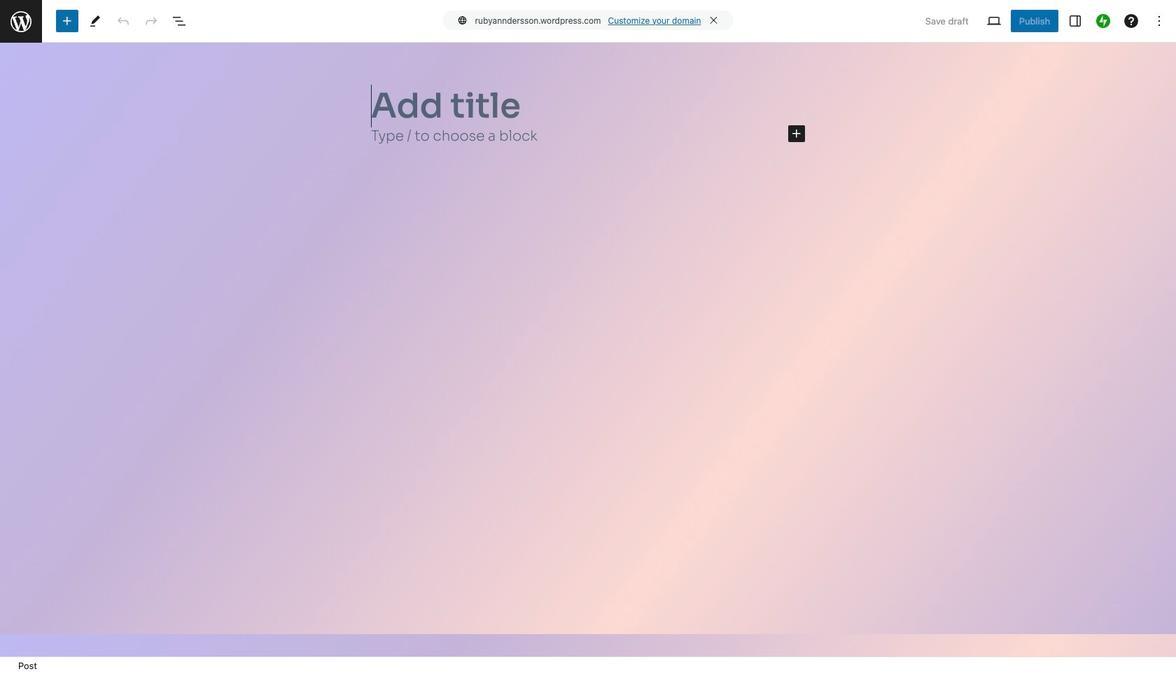 Task type: describe. For each thing, give the bounding box(es) containing it.
view image
[[986, 13, 1003, 29]]

settings image
[[1067, 13, 1084, 29]]

options image
[[1151, 13, 1168, 29]]

document overview image
[[171, 13, 188, 29]]

editor content region
[[0, 43, 1177, 657]]

help image
[[1123, 13, 1140, 29]]



Task type: locate. For each thing, give the bounding box(es) containing it.
undo image
[[115, 13, 132, 29]]

tools image
[[87, 13, 104, 29]]

redo image
[[143, 13, 160, 29]]

toggle block inserter image
[[59, 13, 76, 29]]

jetpack image
[[1097, 14, 1111, 28]]



